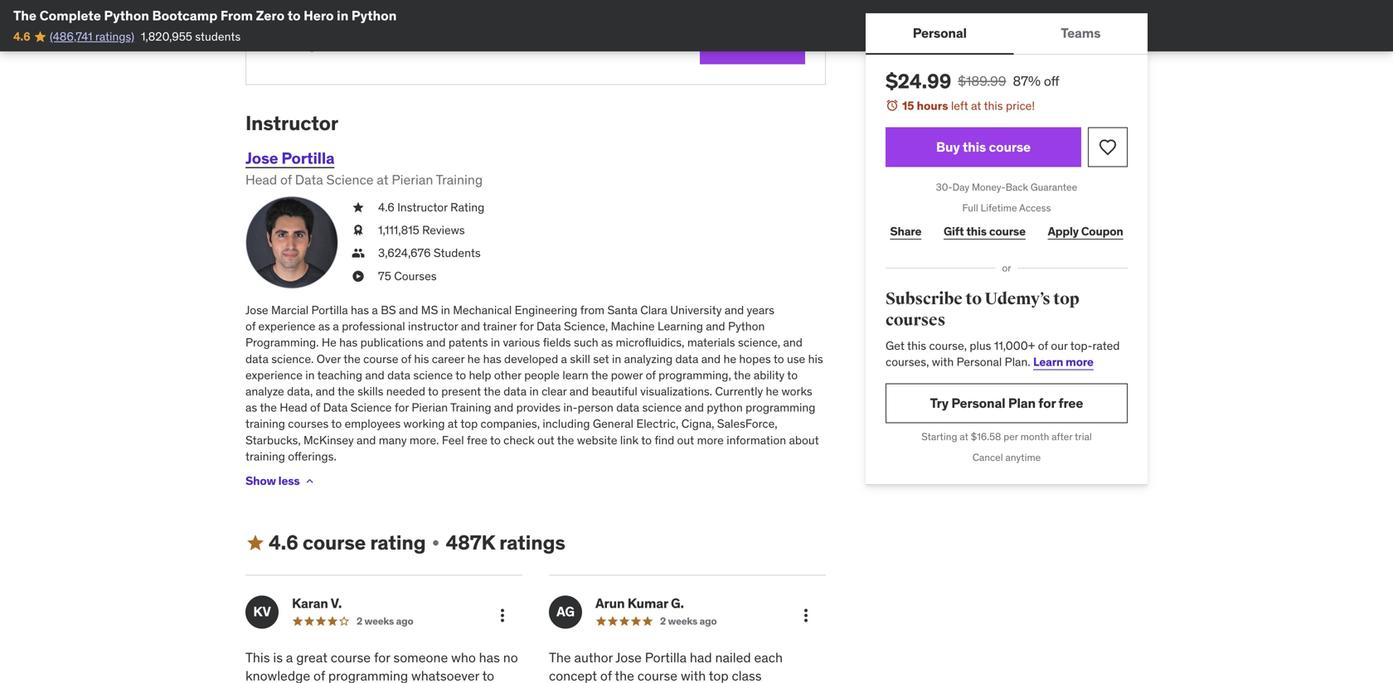 Task type: locate. For each thing, give the bounding box(es) containing it.
of down the "author"
[[600, 668, 612, 684]]

0 vertical spatial programming
[[746, 400, 816, 415]]

1 2 from the left
[[357, 615, 363, 628]]

head down the "jose portilla" link
[[246, 171, 277, 188]]

0 vertical spatial xsmall image
[[352, 245, 365, 262]]

top down 'nailed'
[[709, 668, 729, 684]]

with inside the author jose portilla had nailed each concept of the course with top clas
[[681, 668, 706, 684]]

instructor up 1,111,815 reviews
[[397, 200, 448, 215]]

2 weeks ago
[[357, 615, 413, 628], [660, 615, 717, 628]]

1 vertical spatial science
[[642, 400, 682, 415]]

2 out from the left
[[677, 433, 694, 448]]

of experience
[[246, 319, 316, 334]]

of inside jose portilla head of data science at pierian training
[[280, 171, 292, 188]]

instructor
[[246, 111, 338, 136], [397, 200, 448, 215]]

0 horizontal spatial his
[[414, 352, 429, 367]]

this for gift
[[967, 224, 987, 239]]

1 horizontal spatial programming
[[746, 400, 816, 415]]

the right concept
[[615, 668, 635, 684]]

2 weeks ago up this is a great course for someone who has no knowledge of programming whatsoever t on the left bottom of the page
[[357, 615, 413, 628]]

1 ago from the left
[[396, 615, 413, 628]]

1 vertical spatial with
[[681, 668, 706, 684]]

career
[[432, 352, 465, 367]]

0 horizontal spatial weeks
[[365, 615, 394, 628]]

at left $16.58
[[960, 430, 969, 443]]

apply coupon button
[[1044, 215, 1128, 248]]

ago up had
[[700, 615, 717, 628]]

$469.97
[[365, 36, 415, 53]]

xsmall image left 75
[[352, 268, 365, 284]]

buy this course
[[937, 139, 1031, 156]]

has right he
[[339, 335, 358, 350]]

knowledge
[[246, 668, 310, 684]]

science down career
[[413, 368, 453, 383]]

0 horizontal spatial 4.6
[[13, 29, 30, 44]]

xsmall image for 75 courses
[[352, 268, 365, 284]]

course up back at the top right of the page
[[989, 139, 1031, 156]]

ago up the someone
[[396, 615, 413, 628]]

subscribe
[[886, 289, 963, 309]]

learn
[[563, 368, 589, 383]]

he down patents
[[468, 352, 480, 367]]

with down had
[[681, 668, 706, 684]]

for left the someone
[[374, 649, 390, 666]]

teams
[[1061, 24, 1101, 41]]

the inside the author jose portilla had nailed each concept of the course with top clas
[[549, 649, 571, 666]]

0 horizontal spatial head
[[246, 171, 277, 188]]

1 horizontal spatial head
[[280, 400, 307, 415]]

xsmall image right less
[[303, 475, 316, 488]]

0 vertical spatial science
[[413, 368, 453, 383]]

total:
[[266, 34, 304, 54]]

1,820,955 students
[[141, 29, 241, 44]]

this right buy
[[963, 139, 986, 156]]

additional actions for review by arun kumar g. image
[[796, 606, 816, 626]]

total: $58.97 $469.97
[[266, 34, 415, 54]]

to right needed
[[428, 384, 439, 399]]

in right set
[[612, 352, 622, 367]]

2 vertical spatial portilla
[[645, 649, 687, 666]]

for inside this is a great course for someone who has no knowledge of programming whatsoever t
[[374, 649, 390, 666]]

courses down subscribe on the top of the page
[[886, 310, 946, 331]]

0 horizontal spatial python
[[104, 7, 149, 24]]

0 vertical spatial science
[[326, 171, 374, 188]]

data up needed
[[388, 368, 411, 383]]

0 vertical spatial pierian
[[392, 171, 433, 188]]

at
[[971, 98, 982, 113], [377, 171, 389, 188], [448, 417, 458, 432], [960, 430, 969, 443]]

other
[[494, 368, 522, 383]]

1 horizontal spatial ago
[[700, 615, 717, 628]]

1 vertical spatial head
[[280, 400, 307, 415]]

1 vertical spatial science
[[351, 400, 392, 415]]

jose inside jose marcial portilla has a bs and ms in mechanical engineering from santa clara university and years of experience as a professional instructor and trainer for data science, machine learning and python programming. he has publications and patents in various fields such as microfluidics, materials science, and data science. over the course of his career he has developed a skill set in analyzing data and he hopes to use his experience in teaching and data science to help other people learn the power of programming, the ability to analyze data, and the skills needed to present the data in clear and beautiful visualizations. currently he works as the head of data science for pierian training and provides in-person data science and python programming training courses to employees working at top companies, including general electric, cigna, salesforce, starbucks, mckinsey and many more. feel free to check out the website link to find out more information about training offerings.
[[246, 303, 268, 318]]

1 horizontal spatial science
[[642, 400, 682, 415]]

0 horizontal spatial ago
[[396, 615, 413, 628]]

currently
[[715, 384, 763, 399]]

anytime
[[1006, 451, 1041, 464]]

1 horizontal spatial the
[[549, 649, 571, 666]]

30-
[[936, 181, 953, 194]]

1 vertical spatial more
[[697, 433, 724, 448]]

2 vertical spatial 4.6
[[269, 530, 298, 555]]

1 horizontal spatial he
[[724, 352, 737, 367]]

courses up "mckinsey"
[[288, 417, 329, 432]]

1 horizontal spatial instructor
[[397, 200, 448, 215]]

share
[[890, 224, 922, 239]]

pierian up working
[[412, 400, 448, 415]]

2 vertical spatial jose
[[616, 649, 642, 666]]

weeks down g. at bottom left
[[668, 615, 698, 628]]

1 vertical spatial the
[[549, 649, 571, 666]]

clear
[[542, 384, 567, 399]]

1 vertical spatial courses
[[288, 417, 329, 432]]

try personal plan for free link
[[886, 384, 1128, 423]]

free up after
[[1059, 395, 1084, 412]]

data up experience
[[246, 352, 269, 367]]

is
[[273, 649, 283, 666]]

course down kumar
[[638, 668, 678, 684]]

1 vertical spatial as
[[601, 335, 613, 350]]

jose for portilla
[[246, 148, 278, 168]]

1 vertical spatial top
[[461, 417, 478, 432]]

0 vertical spatial top
[[1054, 289, 1080, 309]]

this inside get this course, plus 11,000+ of our top-rated courses, with personal plan.
[[907, 338, 927, 353]]

learning
[[658, 319, 703, 334]]

python up ratings)
[[104, 7, 149, 24]]

1 horizontal spatial more
[[1066, 355, 1094, 369]]

and up patents
[[461, 319, 480, 334]]

teams button
[[1014, 13, 1148, 53]]

apply coupon
[[1048, 224, 1124, 239]]

training up starbucks,
[[246, 417, 285, 432]]

2 xsmall image from the top
[[352, 268, 365, 284]]

at inside jose marcial portilla has a bs and ms in mechanical engineering from santa clara university and years of experience as a professional instructor and trainer for data science, machine learning and python programming. he has publications and patents in various fields such as microfluidics, materials science, and data science. over the course of his career he has developed a skill set in analyzing data and he hopes to use his experience in teaching and data science to help other people learn the power of programming, the ability to analyze data, and the skills needed to present the data in clear and beautiful visualizations. currently he works as the head of data science for pierian training and provides in-person data science and python programming training courses to employees working at top companies, including general electric, cigna, salesforce, starbucks, mckinsey and many more. feel free to check out the website link to find out more information about training offerings.
[[448, 417, 458, 432]]

0 horizontal spatial the
[[13, 7, 37, 24]]

tab list containing personal
[[866, 13, 1148, 55]]

g.
[[671, 595, 684, 612]]

tab list
[[866, 13, 1148, 55]]

pierian up '4.6 instructor rating'
[[392, 171, 433, 188]]

0 vertical spatial training
[[246, 417, 285, 432]]

programming,
[[659, 368, 731, 383]]

$16.58
[[971, 430, 1002, 443]]

training and
[[450, 400, 514, 415]]

xsmall image
[[352, 200, 365, 216], [352, 222, 365, 239], [303, 475, 316, 488], [429, 537, 443, 550]]

jose inside jose portilla head of data science at pierian training
[[246, 148, 278, 168]]

0 vertical spatial the
[[13, 7, 37, 24]]

free down training and
[[467, 433, 488, 448]]

has left no
[[479, 649, 500, 666]]

1 vertical spatial training
[[246, 449, 285, 464]]

programming down the someone
[[328, 668, 408, 684]]

medium image
[[246, 533, 265, 553]]

xsmall image
[[352, 245, 365, 262], [352, 268, 365, 284]]

2 weeks ago down g. at bottom left
[[660, 615, 717, 628]]

1 vertical spatial portilla
[[312, 303, 348, 318]]

courses inside jose marcial portilla has a bs and ms in mechanical engineering from santa clara university and years of experience as a professional instructor and trainer for data science, machine learning and python programming. he has publications and patents in various fields such as microfluidics, materials science, and data science. over the course of his career he has developed a skill set in analyzing data and he hopes to use his experience in teaching and data science to help other people learn the power of programming, the ability to analyze data, and the skills needed to present the data in clear and beautiful visualizations. currently he works as the head of data science for pierian training and provides in-person data science and python programming training courses to employees working at top companies, including general electric, cigna, salesforce, starbucks, mckinsey and many more. feel free to check out the website link to find out more information about training offerings.
[[288, 417, 329, 432]]

at inside starting at $16.58 per month after trial cancel anytime
[[960, 430, 969, 443]]

ago for nailed
[[700, 615, 717, 628]]

the down analyze
[[260, 400, 277, 415]]

university
[[670, 303, 722, 318]]

reviews
[[422, 223, 465, 238]]

xsmall image inside show less button
[[303, 475, 316, 488]]

0 horizontal spatial free
[[467, 433, 488, 448]]

4.6 left '(486,741'
[[13, 29, 30, 44]]

starting
[[922, 430, 958, 443]]

personal inside get this course, plus 11,000+ of our top-rated courses, with personal plan.
[[957, 355, 1002, 369]]

2 2 from the left
[[660, 615, 666, 628]]

learn more link
[[1034, 355, 1094, 369]]

buy
[[937, 139, 960, 156]]

1 horizontal spatial weeks
[[668, 615, 698, 628]]

each
[[754, 649, 783, 666]]

out down "cigna,"
[[677, 433, 694, 448]]

1 vertical spatial xsmall image
[[352, 268, 365, 284]]

0 vertical spatial 4.6
[[13, 29, 30, 44]]

at up '1,111,815'
[[377, 171, 389, 188]]

2 vertical spatial top
[[709, 668, 729, 684]]

science down the "jose portilla" link
[[326, 171, 374, 188]]

1 horizontal spatial top
[[709, 668, 729, 684]]

science
[[326, 171, 374, 188], [351, 400, 392, 415]]

courses,
[[886, 355, 929, 369]]

the left complete
[[13, 7, 37, 24]]

the up training and
[[484, 384, 501, 399]]

this for buy
[[963, 139, 986, 156]]

2 for kumar
[[660, 615, 666, 628]]

this up courses,
[[907, 338, 927, 353]]

2 up this is a great course for someone who has no knowledge of programming whatsoever t on the left bottom of the page
[[357, 615, 363, 628]]

santa
[[608, 303, 638, 318]]

portilla inside the author jose portilla had nailed each concept of the course with top clas
[[645, 649, 687, 666]]

complete
[[40, 7, 101, 24]]

1 vertical spatial jose
[[246, 303, 268, 318]]

a
[[372, 303, 378, 318], [333, 319, 339, 334], [561, 352, 567, 367], [286, 649, 293, 666]]

75
[[378, 269, 391, 284]]

2 horizontal spatial top
[[1054, 289, 1080, 309]]

1 vertical spatial programming
[[328, 668, 408, 684]]

0 vertical spatial head
[[246, 171, 277, 188]]

he
[[322, 335, 337, 350]]

weeks
[[365, 615, 394, 628], [668, 615, 698, 628]]

a right is
[[286, 649, 293, 666]]

all
[[738, 36, 752, 53]]

more. feel
[[410, 433, 464, 448]]

course right great
[[331, 649, 371, 666]]

1 vertical spatial free
[[467, 433, 488, 448]]

0 vertical spatial portilla
[[282, 148, 335, 168]]

0 vertical spatial data
[[295, 171, 323, 188]]

add all to cart button
[[700, 25, 805, 64]]

0 horizontal spatial instructor
[[246, 111, 338, 136]]

1 vertical spatial data
[[537, 319, 561, 334]]

1 xsmall image from the top
[[352, 245, 365, 262]]

course inside this is a great course for someone who has no knowledge of programming whatsoever t
[[331, 649, 371, 666]]

with inside get this course, plus 11,000+ of our top-rated courses, with personal plan.
[[932, 355, 954, 369]]

additional actions for review by karan v. image
[[493, 606, 513, 626]]

this inside button
[[963, 139, 986, 156]]

skills
[[358, 384, 384, 399]]

weeks for arun kumar g.
[[668, 615, 698, 628]]

xsmall image left the 3,624,676
[[352, 245, 365, 262]]

subscribe to udemy's top courses
[[886, 289, 1080, 331]]

2 horizontal spatial python
[[728, 319, 765, 334]]

free
[[1059, 395, 1084, 412], [467, 433, 488, 448]]

0 horizontal spatial 2 weeks ago
[[357, 615, 413, 628]]

pierian inside jose marcial portilla has a bs and ms in mechanical engineering from santa clara university and years of experience as a professional instructor and trainer for data science, machine learning and python programming. he has publications and patents in various fields such as microfluidics, materials science, and data science. over the course of his career he has developed a skill set in analyzing data and he hopes to use his experience in teaching and data science to help other people learn the power of programming, the ability to analyze data, and the skills needed to present the data in clear and beautiful visualizations. currently he works as the head of data science for pierian training and provides in-person data science and python programming training courses to employees working at top companies, including general electric, cigna, salesforce, starbucks, mckinsey and many more. feel free to check out the website link to find out more information about training offerings.
[[412, 400, 448, 415]]

1 horizontal spatial 2
[[660, 615, 666, 628]]

1 weeks from the left
[[365, 615, 394, 628]]

0 vertical spatial free
[[1059, 395, 1084, 412]]

for down needed
[[395, 400, 409, 415]]

top down training and
[[461, 417, 478, 432]]

top inside subscribe to udemy's top courses
[[1054, 289, 1080, 309]]

1 horizontal spatial with
[[932, 355, 954, 369]]

1 horizontal spatial 2 weeks ago
[[660, 615, 717, 628]]

training down starbucks,
[[246, 449, 285, 464]]

gift this course
[[944, 224, 1026, 239]]

plus
[[970, 338, 992, 353]]

0 vertical spatial jose
[[246, 148, 278, 168]]

add all to cart
[[710, 36, 795, 53]]

2 vertical spatial data
[[323, 400, 348, 415]]

0 horizontal spatial programming
[[328, 668, 408, 684]]

to right all
[[755, 36, 768, 53]]

$24.99
[[886, 69, 952, 94]]

training
[[246, 417, 285, 432], [246, 449, 285, 464]]

the for the author jose portilla had nailed each concept of the course with top clas
[[549, 649, 571, 666]]

head down data,
[[280, 400, 307, 415]]

0 horizontal spatial top
[[461, 417, 478, 432]]

0 horizontal spatial as
[[246, 400, 257, 415]]

$189.99
[[958, 73, 1007, 90]]

including
[[543, 417, 590, 432]]

data down teaching
[[323, 400, 348, 415]]

of left the 'our'
[[1038, 338, 1048, 353]]

publications
[[361, 335, 424, 350]]

after
[[1052, 430, 1073, 443]]

2 2 weeks ago from the left
[[660, 615, 717, 628]]

0 vertical spatial as
[[318, 319, 330, 334]]

patents
[[449, 335, 488, 350]]

2 ago from the left
[[700, 615, 717, 628]]

4.6 up '1,111,815'
[[378, 200, 395, 215]]

personal up $24.99
[[913, 24, 967, 41]]

as up he
[[318, 319, 330, 334]]

programming down works
[[746, 400, 816, 415]]

portilla
[[282, 148, 335, 168], [312, 303, 348, 318], [645, 649, 687, 666]]

more down "cigna,"
[[697, 433, 724, 448]]

11,000+
[[994, 338, 1036, 353]]

0 vertical spatial with
[[932, 355, 954, 369]]

0 vertical spatial courses
[[886, 310, 946, 331]]

more inside jose marcial portilla has a bs and ms in mechanical engineering from santa clara university and years of experience as a professional instructor and trainer for data science, machine learning and python programming. he has publications and patents in various fields such as microfluidics, materials science, and data science. over the course of his career he has developed a skill set in analyzing data and he hopes to use his experience in teaching and data science to help other people learn the power of programming, the ability to analyze data, and the skills needed to present the data in clear and beautiful visualizations. currently he works as the head of data science for pierian training and provides in-person data science and python programming training courses to employees working at top companies, including general electric, cigna, salesforce, starbucks, mckinsey and many more. feel free to check out the website link to find out more information about training offerings.
[[697, 433, 724, 448]]

0 horizontal spatial courses
[[288, 417, 329, 432]]

2 horizontal spatial 4.6
[[378, 200, 395, 215]]

top-
[[1071, 338, 1093, 353]]

he down the ability
[[766, 384, 779, 399]]

2 weeks from the left
[[668, 615, 698, 628]]

1 2 weeks ago from the left
[[357, 615, 413, 628]]

the up concept
[[549, 649, 571, 666]]

of inside get this course, plus 11,000+ of our top-rated courses, with personal plan.
[[1038, 338, 1048, 353]]

python inside jose marcial portilla has a bs and ms in mechanical engineering from santa clara university and years of experience as a professional instructor and trainer for data science, machine learning and python programming. he has publications and patents in various fields such as microfluidics, materials science, and data science. over the course of his career he has developed a skill set in analyzing data and he hopes to use his experience in teaching and data science to help other people learn the power of programming, the ability to analyze data, and the skills needed to present the data in clear and beautiful visualizations. currently he works as the head of data science for pierian training and provides in-person data science and python programming training courses to employees working at top companies, including general electric, cigna, salesforce, starbucks, mckinsey and many more. feel free to check out the website link to find out more information about training offerings.
[[728, 319, 765, 334]]

power
[[611, 368, 643, 383]]

jose portilla image
[[246, 196, 338, 289]]

of inside the author jose portilla had nailed each concept of the course with top clas
[[600, 668, 612, 684]]

he
[[468, 352, 480, 367], [724, 352, 737, 367], [766, 384, 779, 399]]

0 horizontal spatial more
[[697, 433, 724, 448]]

hours
[[917, 98, 949, 113]]

rating
[[451, 200, 485, 215]]

0 vertical spatial personal
[[913, 24, 967, 41]]

data
[[295, 171, 323, 188], [537, 319, 561, 334], [323, 400, 348, 415]]

1 vertical spatial personal
[[957, 355, 1002, 369]]

working
[[404, 417, 445, 432]]

students
[[434, 246, 481, 261]]

for
[[520, 319, 534, 334], [1039, 395, 1056, 412], [395, 400, 409, 415], [374, 649, 390, 666]]

back
[[1006, 181, 1029, 194]]

1 horizontal spatial out
[[677, 433, 694, 448]]

87%
[[1013, 73, 1041, 90]]

1 vertical spatial 4.6
[[378, 200, 395, 215]]

1 horizontal spatial python
[[352, 7, 397, 24]]

science up electric,
[[642, 400, 682, 415]]

show
[[246, 474, 276, 489]]

course down publications
[[363, 352, 399, 367]]

1 out from the left
[[538, 433, 555, 448]]

1 horizontal spatial 4.6
[[269, 530, 298, 555]]

programming inside this is a great course for someone who has no knowledge of programming whatsoever t
[[328, 668, 408, 684]]

1 horizontal spatial his
[[808, 352, 823, 367]]

as down analyze
[[246, 400, 257, 415]]

data down engineering
[[537, 319, 561, 334]]

this right gift
[[967, 224, 987, 239]]

course up v.
[[303, 530, 366, 555]]

0 horizontal spatial out
[[538, 433, 555, 448]]

website
[[577, 433, 618, 448]]

0 horizontal spatial with
[[681, 668, 706, 684]]

0 horizontal spatial science
[[413, 368, 453, 383]]

and down university
[[706, 319, 726, 334]]

for up various
[[520, 319, 534, 334]]

mechanical
[[453, 303, 512, 318]]

apply
[[1048, 224, 1079, 239]]

0 horizontal spatial 2
[[357, 615, 363, 628]]

1 horizontal spatial free
[[1059, 395, 1084, 412]]

show less
[[246, 474, 300, 489]]

1 horizontal spatial courses
[[886, 310, 946, 331]]

top inside jose marcial portilla has a bs and ms in mechanical engineering from santa clara university and years of experience as a professional instructor and trainer for data science, machine learning and python programming. he has publications and patents in various fields such as microfluidics, materials science, and data science. over the course of his career he has developed a skill set in analyzing data and he hopes to use his experience in teaching and data science to help other people learn the power of programming, the ability to analyze data, and the skills needed to present the data in clear and beautiful visualizations. currently he works as the head of data science for pierian training and provides in-person data science and python programming training courses to employees working at top companies, including general electric, cigna, salesforce, starbucks, mckinsey and many more. feel free to check out the website link to find out more information about training offerings.
[[461, 417, 478, 432]]

has inside this is a great course for someone who has no knowledge of programming whatsoever t
[[479, 649, 500, 666]]

skill
[[570, 352, 590, 367]]

help
[[469, 368, 491, 383]]

pierian inside jose portilla head of data science at pierian training
[[392, 171, 433, 188]]

1 vertical spatial pierian
[[412, 400, 448, 415]]

2
[[357, 615, 363, 628], [660, 615, 666, 628]]



Task type: describe. For each thing, give the bounding box(es) containing it.
course inside the author jose portilla had nailed each concept of the course with top clas
[[638, 668, 678, 684]]

2 vertical spatial personal
[[952, 395, 1006, 412]]

1 vertical spatial instructor
[[397, 200, 448, 215]]

a left 'bs'
[[372, 303, 378, 318]]

hero
[[304, 7, 334, 24]]

cancel
[[973, 451, 1003, 464]]

udemy's
[[985, 289, 1051, 309]]

15 hours left at this price!
[[903, 98, 1035, 113]]

try personal plan for free
[[930, 395, 1084, 412]]

arun
[[596, 595, 625, 612]]

3,624,676 students
[[378, 246, 481, 261]]

ago for for
[[396, 615, 413, 628]]

data inside jose portilla head of data science at pierian training
[[295, 171, 323, 188]]

of down publications
[[401, 352, 411, 367]]

to down companies,
[[490, 433, 501, 448]]

this for get
[[907, 338, 927, 353]]

cart
[[771, 36, 795, 53]]

portilla inside jose portilla head of data science at pierian training
[[282, 148, 335, 168]]

xsmall image down jose portilla head of data science at pierian training
[[352, 200, 365, 216]]

xsmall image for 3,624,676 students
[[352, 245, 365, 262]]

4.6 for 4.6
[[13, 29, 30, 44]]

top inside the author jose portilla had nailed each concept of the course with top clas
[[709, 668, 729, 684]]

lifetime
[[981, 201, 1017, 214]]

arun kumar g.
[[596, 595, 684, 612]]

30-day money-back guarantee full lifetime access
[[936, 181, 1078, 214]]

programming inside jose marcial portilla has a bs and ms in mechanical engineering from santa clara university and years of experience as a professional instructor and trainer for data science, machine learning and python programming. he has publications and patents in various fields such as microfluidics, materials science, and data science. over the course of his career he has developed a skill set in analyzing data and he hopes to use his experience in teaching and data science to help other people learn the power of programming, the ability to analyze data, and the skills needed to present the data in clear and beautiful visualizations. currently he works as the head of data science for pierian training and provides in-person data science and python programming training courses to employees working at top companies, including general electric, cigna, salesforce, starbucks, mckinsey and many more. feel free to check out the website link to find out more information about training offerings.
[[746, 400, 816, 415]]

portilla inside jose marcial portilla has a bs and ms in mechanical engineering from santa clara university and years of experience as a professional instructor and trainer for data science, machine learning and python programming. he has publications and patents in various fields such as microfluidics, materials science, and data science. over the course of his career he has developed a skill set in analyzing data and he hopes to use his experience in teaching and data science to help other people learn the power of programming, the ability to analyze data, and the skills needed to present the data in clear and beautiful visualizations. currently he works as the head of data science for pierian training and provides in-person data science and python programming training courses to employees working at top companies, including general electric, cigna, salesforce, starbucks, mckinsey and many more. feel free to check out the website link to find out more information about training offerings.
[[312, 303, 348, 318]]

machine
[[611, 319, 655, 334]]

of inside this is a great course for someone who has no knowledge of programming whatsoever t
[[314, 668, 325, 684]]

off
[[1044, 73, 1060, 90]]

data down other
[[504, 384, 527, 399]]

month
[[1021, 430, 1050, 443]]

course,
[[929, 338, 967, 353]]

science inside jose portilla head of data science at pierian training
[[326, 171, 374, 188]]

a inside this is a great course for someone who has no knowledge of programming whatsoever t
[[286, 649, 293, 666]]

head inside jose marcial portilla has a bs and ms in mechanical engineering from santa clara university and years of experience as a professional instructor and trainer for data science, machine learning and python programming. he has publications and patents in various fields such as microfluidics, materials science, and data science. over the course of his career he has developed a skill set in analyzing data and he hopes to use his experience in teaching and data science to help other people learn the power of programming, the ability to analyze data, and the skills needed to present the data in clear and beautiful visualizations. currently he works as the head of data science for pierian training and provides in-person data science and python programming training courses to employees working at top companies, including general electric, cigna, salesforce, starbucks, mckinsey and many more. feel free to check out the website link to find out more information about training offerings.
[[280, 400, 307, 415]]

karan
[[292, 595, 328, 612]]

someone
[[394, 649, 448, 666]]

(486,741
[[50, 29, 92, 44]]

to up 'present'
[[456, 368, 466, 383]]

the down set
[[591, 368, 608, 383]]

to inside button
[[755, 36, 768, 53]]

and up "cigna,"
[[685, 400, 704, 415]]

75 courses
[[378, 269, 437, 284]]

cigna,
[[682, 417, 715, 432]]

ratings
[[499, 530, 566, 555]]

wishlist image
[[1098, 137, 1118, 157]]

gift this course link
[[940, 215, 1030, 248]]

a up he
[[333, 319, 339, 334]]

1,820,955
[[141, 29, 192, 44]]

the ability
[[734, 368, 785, 383]]

to inside subscribe to udemy's top courses
[[966, 289, 982, 309]]

and up skills
[[365, 368, 385, 383]]

to right zero
[[288, 7, 301, 24]]

in down trainer
[[491, 335, 500, 350]]

starbucks,
[[246, 433, 301, 448]]

use
[[787, 352, 806, 367]]

kv
[[253, 604, 271, 621]]

whatsoever
[[411, 668, 479, 684]]

bs
[[381, 303, 396, 318]]

guarantee
[[1031, 181, 1078, 194]]

xsmall image left '1,111,815'
[[352, 222, 365, 239]]

head inside jose portilla head of data science at pierian training
[[246, 171, 277, 188]]

$24.99 $189.99 87% off
[[886, 69, 1060, 94]]

such
[[574, 335, 599, 350]]

in right ms
[[441, 303, 450, 318]]

the up teaching
[[344, 352, 361, 367]]

at right left
[[971, 98, 982, 113]]

science.
[[271, 352, 314, 367]]

in right hero
[[337, 7, 349, 24]]

in-
[[564, 400, 578, 415]]

in up provides
[[530, 384, 539, 399]]

rated
[[1093, 338, 1120, 353]]

course down lifetime
[[989, 224, 1026, 239]]

mckinsey
[[304, 433, 354, 448]]

free inside try personal plan for free link
[[1059, 395, 1084, 412]]

training
[[436, 171, 483, 188]]

2 his from the left
[[808, 352, 823, 367]]

1 his from the left
[[414, 352, 429, 367]]

and down 'employees'
[[357, 433, 376, 448]]

and down "instructor"
[[426, 335, 446, 350]]

jose for marcial
[[246, 303, 268, 318]]

to up "mckinsey"
[[331, 417, 342, 432]]

many
[[379, 433, 407, 448]]

data down beautiful
[[617, 400, 640, 415]]

2 horizontal spatial he
[[766, 384, 779, 399]]

(486,741 ratings)
[[50, 29, 134, 44]]

0 vertical spatial more
[[1066, 355, 1094, 369]]

offerings.
[[288, 449, 337, 464]]

microfluidics, materials
[[616, 335, 735, 350]]

1 horizontal spatial as
[[318, 319, 330, 334]]

and up programming,
[[702, 352, 721, 367]]

in up data,
[[305, 368, 315, 383]]

weeks for karan v.
[[365, 615, 394, 628]]

alarm image
[[886, 99, 899, 112]]

2 horizontal spatial as
[[601, 335, 613, 350]]

people
[[524, 368, 560, 383]]

at inside jose portilla head of data science at pierian training
[[377, 171, 389, 188]]

marcial
[[271, 303, 309, 318]]

0 horizontal spatial he
[[468, 352, 480, 367]]

employees
[[345, 417, 401, 432]]

for right plan
[[1039, 395, 1056, 412]]

data up programming,
[[676, 352, 699, 367]]

to down use
[[787, 368, 798, 383]]

learn
[[1034, 355, 1064, 369]]

check
[[504, 433, 535, 448]]

try
[[930, 395, 949, 412]]

the down teaching
[[338, 384, 355, 399]]

fields
[[543, 335, 571, 350]]

the down including
[[557, 433, 574, 448]]

2 vertical spatial as
[[246, 400, 257, 415]]

has up the professional
[[351, 303, 369, 318]]

over
[[317, 352, 341, 367]]

to left use
[[774, 352, 784, 367]]

courses inside subscribe to udemy's top courses
[[886, 310, 946, 331]]

bootcamp
[[152, 7, 218, 24]]

and right 'bs'
[[399, 303, 418, 318]]

less
[[278, 474, 300, 489]]

learn more
[[1034, 355, 1094, 369]]

beautiful
[[592, 384, 638, 399]]

and down learn
[[570, 384, 589, 399]]

this left price!
[[984, 98, 1003, 113]]

2 weeks ago for course
[[357, 615, 413, 628]]

4.6 for 4.6 instructor rating
[[378, 200, 395, 215]]

works
[[782, 384, 813, 399]]

provides
[[516, 400, 561, 415]]

the for the complete python bootcamp from zero to hero in python
[[13, 7, 37, 24]]

2 for v.
[[357, 615, 363, 628]]

has up help
[[483, 352, 502, 367]]

set
[[593, 352, 609, 367]]

personal inside button
[[913, 24, 967, 41]]

data,
[[287, 384, 313, 399]]

visualizations.
[[640, 384, 713, 399]]

jose inside the author jose portilla had nailed each concept of the course with top clas
[[616, 649, 642, 666]]

ratings)
[[95, 29, 134, 44]]

courses
[[394, 269, 437, 284]]

of down data,
[[310, 400, 320, 415]]

analyzing
[[624, 352, 673, 367]]

science,
[[738, 335, 781, 350]]

hopes
[[739, 352, 771, 367]]

nailed
[[715, 649, 751, 666]]

free inside jose marcial portilla has a bs and ms in mechanical engineering from santa clara university and years of experience as a professional instructor and trainer for data science, machine learning and python programming. he has publications and patents in various fields such as microfluidics, materials science, and data science. over the course of his career he has developed a skill set in analyzing data and he hopes to use his experience in teaching and data science to help other people learn the power of programming, the ability to analyze data, and the skills needed to present the data in clear and beautiful visualizations. currently he works as the head of data science for pierian training and provides in-person data science and python programming training courses to employees working at top companies, including general electric, cigna, salesforce, starbucks, mckinsey and many more. feel free to check out the website link to find out more information about training offerings.
[[467, 433, 488, 448]]

per
[[1004, 430, 1018, 443]]

of down analyzing
[[646, 368, 656, 383]]

xsmall image left 487k
[[429, 537, 443, 550]]

science,
[[564, 319, 608, 334]]

science inside jose marcial portilla has a bs and ms in mechanical engineering from santa clara university and years of experience as a professional instructor and trainer for data science, machine learning and python programming. he has publications and patents in various fields such as microfluidics, materials science, and data science. over the course of his career he has developed a skill set in analyzing data and he hopes to use his experience in teaching and data science to help other people learn the power of programming, the ability to analyze data, and the skills needed to present the data in clear and beautiful visualizations. currently he works as the head of data science for pierian training and provides in-person data science and python programming training courses to employees working at top companies, including general electric, cigna, salesforce, starbucks, mckinsey and many more. feel free to check out the website link to find out more information about training offerings.
[[351, 400, 392, 415]]

this is a great course for someone who has no knowledge of programming whatsoever t
[[246, 649, 521, 684]]

teaching
[[317, 368, 363, 383]]

trainer
[[483, 319, 517, 334]]

a left skill
[[561, 352, 567, 367]]

2 training from the top
[[246, 449, 285, 464]]

1 training from the top
[[246, 417, 285, 432]]

course inside jose marcial portilla has a bs and ms in mechanical engineering from santa clara university and years of experience as a professional instructor and trainer for data science, machine learning and python programming. he has publications and patents in various fields such as microfluidics, materials science, and data science. over the course of his career he has developed a skill set in analyzing data and he hopes to use his experience in teaching and data science to help other people learn the power of programming, the ability to analyze data, and the skills needed to present the data in clear and beautiful visualizations. currently he works as the head of data science for pierian training and provides in-person data science and python programming training courses to employees working at top companies, including general electric, cigna, salesforce, starbucks, mckinsey and many more. feel free to check out the website link to find out more information about training offerings.
[[363, 352, 399, 367]]

course inside button
[[989, 139, 1031, 156]]

author
[[574, 649, 613, 666]]

to right link
[[641, 433, 652, 448]]

rating
[[370, 530, 426, 555]]

left
[[951, 98, 969, 113]]

v.
[[331, 595, 342, 612]]

0 vertical spatial instructor
[[246, 111, 338, 136]]

the inside the author jose portilla had nailed each concept of the course with top clas
[[615, 668, 635, 684]]

programming.
[[246, 335, 319, 350]]

4.6 for 4.6 course rating
[[269, 530, 298, 555]]

15
[[903, 98, 915, 113]]

and up use
[[783, 335, 803, 350]]

2 weeks ago for had
[[660, 615, 717, 628]]

and down teaching
[[316, 384, 335, 399]]

developed
[[504, 352, 558, 367]]

students
[[195, 29, 241, 44]]

1,111,815 reviews
[[378, 223, 465, 238]]



Task type: vqa. For each thing, say whether or not it's contained in the screenshot.
HANDLE
no



